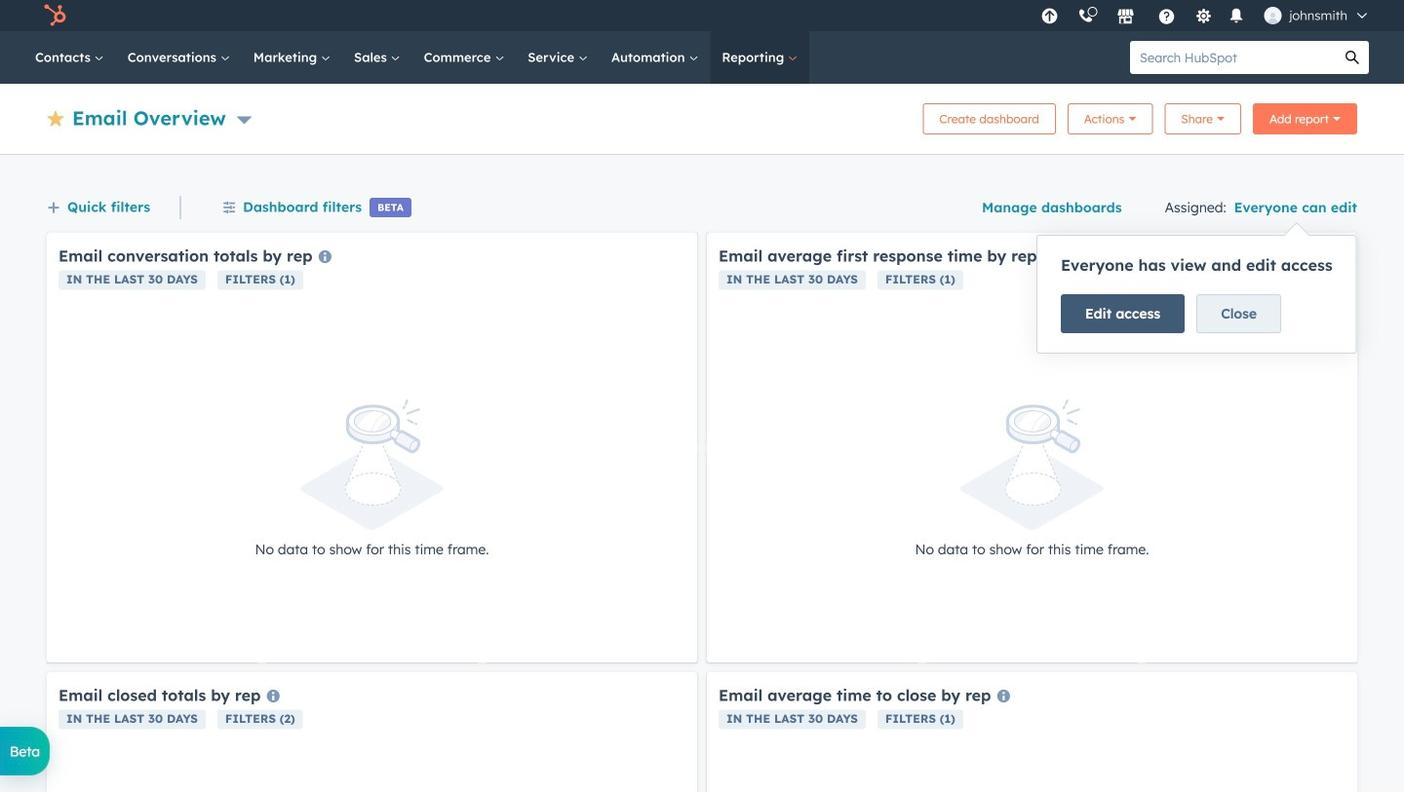 Task type: describe. For each thing, give the bounding box(es) containing it.
email average time to close by rep element
[[707, 673, 1358, 793]]

email closed totals by rep element
[[47, 673, 697, 793]]



Task type: vqa. For each thing, say whether or not it's contained in the screenshot.
Manage
no



Task type: locate. For each thing, give the bounding box(es) containing it.
email average first response time by rep element
[[707, 233, 1358, 663]]

marketplaces image
[[1117, 9, 1135, 26]]

email conversation totals by rep element
[[47, 233, 697, 663]]

banner
[[47, 98, 1358, 135]]

Search HubSpot search field
[[1130, 41, 1336, 74]]

john smith image
[[1264, 7, 1282, 24]]

menu
[[1031, 0, 1381, 31]]



